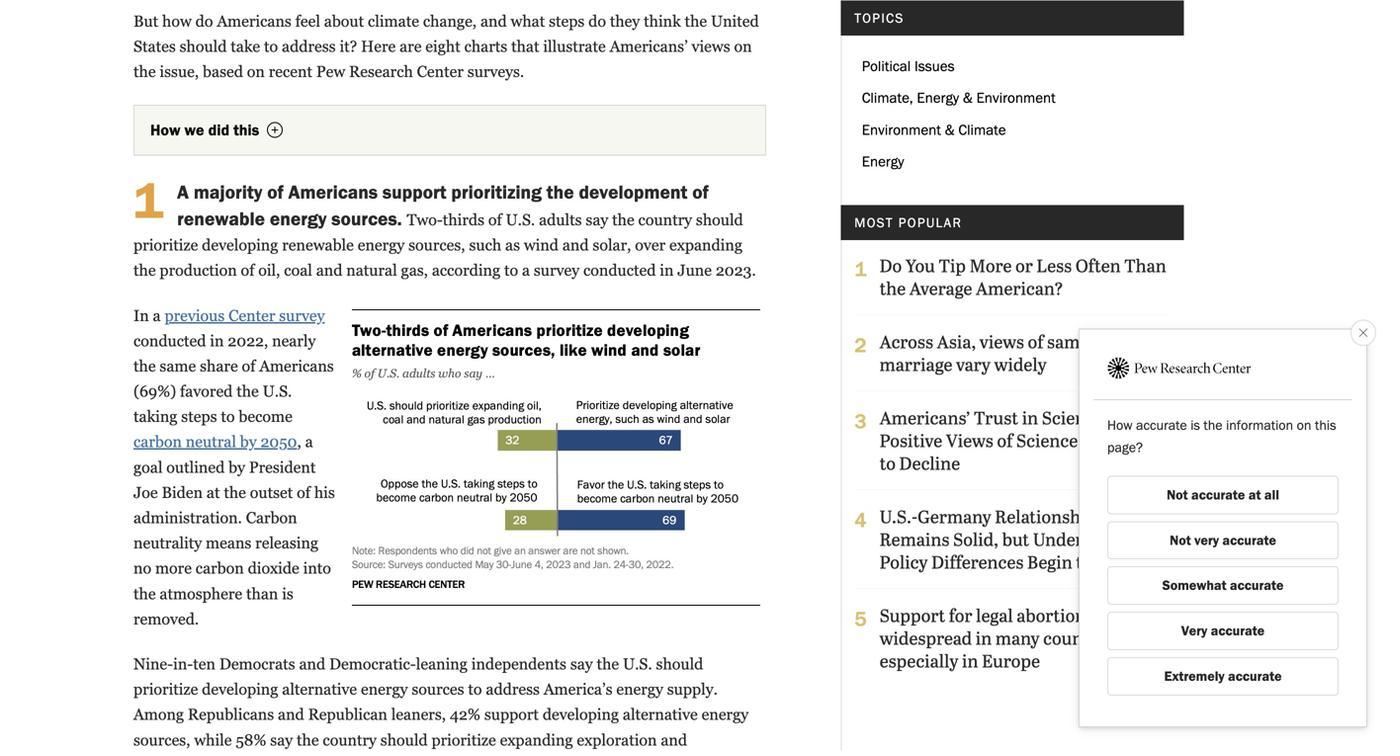 Task type: locate. For each thing, give the bounding box(es) containing it.
1 horizontal spatial steps
[[549, 12, 585, 30]]

1 horizontal spatial u.s.
[[506, 211, 535, 229]]

0 vertical spatial not
[[1167, 486, 1188, 503]]

0 horizontal spatial steps
[[181, 408, 217, 426]]

0 horizontal spatial at
[[207, 484, 220, 502]]

0 horizontal spatial u.s.
[[263, 383, 292, 401]]

such
[[469, 236, 502, 254]]

support for legal abortion is widespread in many countries, especially in europe link
[[880, 603, 1170, 674]]

extremely accurate
[[1165, 668, 1282, 685]]

1 vertical spatial americans'
[[880, 405, 971, 430]]

0 vertical spatial a
[[522, 262, 530, 280]]

what
[[511, 12, 545, 30]]

0 horizontal spatial energy
[[862, 152, 904, 171]]

support right 42%
[[484, 706, 539, 724]]

say right 58%
[[270, 732, 293, 749]]

0 horizontal spatial this
[[233, 120, 259, 139]]

0 horizontal spatial alternative
[[282, 681, 357, 699]]

expanding inside "two-thirds of u.s. adults say the country should prioritize developing renewable energy sources, such as wind and solar, over expanding the production of oil, coal and natural gas, according to a survey conducted in june 2023."
[[670, 236, 743, 254]]

1 horizontal spatial this
[[1315, 417, 1337, 434]]

carbon inside , a goal outlined by president joe biden at the outset of his administration. carbon neutrality means releasing no more carbon dioxide into the atmosphere than is removed.
[[196, 560, 244, 578]]

very
[[1195, 532, 1219, 549]]

& left climate
[[945, 120, 955, 139]]

biden
[[162, 484, 203, 502]]

in inside in a previous center survey conducted in 2022, nearly the same share of americans (69%) favored the u.s. taking steps to become carbon neutral by 2050
[[210, 332, 224, 350]]

0 vertical spatial steps
[[549, 12, 585, 30]]

this right information in the bottom of the page
[[1315, 417, 1337, 434]]

1 horizontal spatial do
[[589, 12, 606, 30]]

say up solar,
[[586, 211, 608, 229]]

should
[[180, 38, 227, 55], [696, 211, 743, 229], [656, 656, 704, 673], [381, 732, 428, 749]]

0 vertical spatial expanding
[[670, 236, 743, 254]]

country down republican on the left of the page
[[323, 732, 377, 749]]

energy up natural on the top of page
[[358, 236, 405, 254]]

not inside button
[[1170, 532, 1191, 549]]

leaning
[[416, 656, 468, 673]]

2 vertical spatial u.s.
[[623, 656, 652, 673]]

1 vertical spatial u.s.
[[263, 383, 292, 401]]

0 vertical spatial center
[[417, 63, 464, 81]]

should up based in the top of the page
[[180, 38, 227, 55]]

a for , a goal outlined by president joe biden at the outset of his administration. carbon neutrality means releasing no more carbon dioxide into the atmosphere than is removed.
[[305, 433, 313, 451]]

0 vertical spatial this
[[233, 120, 259, 139]]

favored
[[180, 383, 233, 401]]

sources, down among
[[134, 732, 190, 749]]

somewhat
[[1163, 577, 1227, 594]]

prioritize up production
[[134, 236, 198, 254]]

how up page?
[[1108, 417, 1133, 434]]

this inside how accurate is the information on this page?
[[1315, 417, 1337, 434]]

in left june
[[660, 262, 674, 280]]

2 vertical spatial prioritize
[[432, 732, 496, 749]]

a inside , a goal outlined by president joe biden at the outset of his administration. carbon neutrality means releasing no more carbon dioxide into the atmosphere than is removed.
[[305, 433, 313, 451]]

the right 1
[[880, 276, 906, 301]]

should down leaners,
[[381, 732, 428, 749]]

americans for do
[[217, 12, 292, 30]]

a right ,
[[305, 433, 313, 451]]

in up "share"
[[210, 332, 224, 350]]

1 vertical spatial expanding
[[500, 732, 573, 749]]

americans' inside but how do americans feel about climate change, and what steps do they think the united states should take to address it? here are eight charts that illustrate americans' views on the issue, based on recent pew research center surveys.
[[610, 38, 688, 55]]

sources, down two-
[[409, 236, 465, 254]]

2 horizontal spatial u.s.
[[623, 656, 652, 673]]

1 vertical spatial by
[[229, 459, 245, 477]]

& inside "link"
[[963, 89, 973, 107]]

0 vertical spatial country
[[638, 211, 692, 229]]

page?
[[1108, 439, 1143, 456]]

energy
[[270, 207, 327, 230], [358, 236, 405, 254], [361, 681, 408, 699], [616, 681, 663, 699], [702, 706, 749, 724]]

not for not accurate at all
[[1167, 486, 1188, 503]]

developing
[[202, 236, 278, 254], [202, 681, 278, 699], [543, 706, 619, 724]]

not up not very accurate
[[1167, 486, 1188, 503]]

0 vertical spatial renewable
[[177, 207, 265, 230]]

1 horizontal spatial center
[[417, 63, 464, 81]]

by inside , a goal outlined by president joe biden at the outset of his administration. carbon neutrality means releasing no more carbon dioxide into the atmosphere than is removed.
[[229, 459, 245, 477]]

a down wind in the top left of the page
[[522, 262, 530, 280]]

of left his
[[297, 484, 311, 502]]

a
[[177, 180, 189, 204]]

of up such
[[488, 211, 502, 229]]

goal
[[134, 459, 163, 477]]

0 vertical spatial americans
[[217, 12, 292, 30]]

1 vertical spatial environment
[[862, 120, 941, 139]]

begin
[[1028, 550, 1073, 575]]

a inside "two-thirds of u.s. adults say the country should prioritize developing renewable energy sources, such as wind and solar, over expanding the production of oil, coal and natural gas, according to a survey conducted in june 2023."
[[522, 262, 530, 280]]

address inside but how do americans feel about climate change, and what steps do they think the united states should take to address it? here are eight charts that illustrate americans' views on the issue, based on recent pew research center surveys.
[[282, 38, 336, 55]]

1 horizontal spatial sources,
[[409, 236, 465, 254]]

views inside across asia, views of same-sex marriage vary widely
[[980, 329, 1025, 354]]

americans
[[217, 12, 292, 30], [288, 180, 378, 204], [259, 357, 334, 375]]

continue
[[1082, 428, 1156, 453]]

the up adults
[[547, 180, 574, 204]]

expanding
[[670, 236, 743, 254], [500, 732, 573, 749]]

views
[[946, 428, 994, 453]]

neutrality
[[134, 535, 202, 552]]

carbon down taking
[[134, 433, 182, 451]]

1 vertical spatial survey
[[279, 307, 325, 325]]

a for in a previous center survey conducted in 2022, nearly the same share of americans (69%) favored the u.s. taking steps to become carbon neutral by 2050
[[153, 307, 161, 325]]

views down united
[[692, 38, 730, 55]]

in
[[134, 307, 149, 325]]

share
[[200, 357, 238, 375]]

accurate inside how accurate is the information on this page?
[[1136, 417, 1188, 434]]

2 horizontal spatial on
[[1297, 417, 1312, 434]]

not inside button
[[1167, 486, 1188, 503]]

how
[[162, 12, 192, 30]]

americans down the nearly
[[259, 357, 334, 375]]

1 vertical spatial country
[[323, 732, 377, 749]]

list
[[855, 50, 1170, 178]]

0 horizontal spatial address
[[282, 38, 336, 55]]

to right take
[[264, 38, 278, 55]]

across asia, views of same-sex marriage vary widely
[[880, 329, 1122, 377]]

1 vertical spatial views
[[980, 329, 1025, 354]]

u.s.
[[506, 211, 535, 229], [263, 383, 292, 401], [623, 656, 652, 673]]

pew
[[316, 63, 345, 81]]

0 vertical spatial energy
[[917, 89, 959, 107]]

climate
[[959, 120, 1006, 139]]

0 horizontal spatial center
[[229, 307, 275, 325]]

how for how accurate is the information on this page?
[[1108, 417, 1133, 434]]

americans'
[[610, 38, 688, 55], [880, 405, 971, 430]]

5
[[855, 607, 867, 632]]

somewhat accurate button
[[1108, 567, 1339, 605]]

at left all
[[1249, 486, 1261, 503]]

1 horizontal spatial renewable
[[282, 236, 354, 254]]

1 vertical spatial a
[[153, 307, 161, 325]]

at down outlined
[[207, 484, 220, 502]]

0 horizontal spatial how
[[150, 120, 180, 139]]

steps up illustrate
[[549, 12, 585, 30]]

previous center survey link
[[165, 307, 325, 325]]

by left the 2050
[[240, 433, 257, 451]]

of down 2022,
[[242, 357, 256, 375]]

0 horizontal spatial survey
[[279, 307, 325, 325]]

environment & climate
[[862, 120, 1006, 139]]

0 horizontal spatial do
[[195, 12, 213, 30]]

the down republican on the left of the page
[[297, 732, 319, 749]]

center down eight
[[417, 63, 464, 81]]

across asia, views of same-sex marriage vary widely link
[[880, 329, 1170, 377]]

energy inside "link"
[[917, 89, 959, 107]]

1 horizontal spatial energy
[[917, 89, 959, 107]]

and right coal
[[316, 262, 343, 280]]

republicans
[[188, 706, 274, 724]]

conducted down solar,
[[583, 262, 656, 280]]

environment down climate,
[[862, 120, 941, 139]]

accurate for how
[[1136, 417, 1188, 434]]

sources, inside "two-thirds of u.s. adults say the country should prioritize developing renewable energy sources, such as wind and solar, over expanding the production of oil, coal and natural gas, according to a survey conducted in june 2023."
[[409, 236, 465, 254]]

2 do from the left
[[589, 12, 606, 30]]

alternative up republican on the left of the page
[[282, 681, 357, 699]]

in inside "two-thirds of u.s. adults say the country should prioritize developing renewable energy sources, such as wind and solar, over expanding the production of oil, coal and natural gas, according to a survey conducted in june 2023."
[[660, 262, 674, 280]]

u.s. up 'exploration'
[[623, 656, 652, 673]]

and right democrats
[[299, 656, 326, 673]]

remains
[[880, 527, 950, 552]]

climate, energy & environment
[[862, 89, 1056, 107]]

information
[[1226, 417, 1294, 434]]

popular
[[899, 215, 963, 231]]

more
[[155, 560, 192, 578]]

address down feel
[[282, 38, 336, 55]]

a right in
[[153, 307, 161, 325]]

say up america's
[[570, 656, 593, 673]]

dioxide
[[248, 560, 299, 578]]

support
[[383, 180, 447, 204], [484, 706, 539, 724]]

democratic-
[[329, 656, 416, 673]]

a inside in a previous center survey conducted in 2022, nearly the same share of americans (69%) favored the u.s. taking steps to become carbon neutral by 2050
[[153, 307, 161, 325]]

of inside , a goal outlined by president joe biden at the outset of his administration. carbon neutrality means releasing no more carbon dioxide into the atmosphere than is removed.
[[297, 484, 311, 502]]

expanding up june
[[670, 236, 743, 254]]

in left europe
[[962, 648, 979, 674]]

energy link
[[855, 146, 1170, 178]]

should up 2023.
[[696, 211, 743, 229]]

0 vertical spatial developing
[[202, 236, 278, 254]]

renewable up coal
[[282, 236, 354, 254]]

the inside do you tip more or less often than the average american?
[[880, 276, 906, 301]]

0 vertical spatial how
[[150, 120, 180, 139]]

address inside nine-in-ten democrats and democratic-leaning independents say the u.s. should prioritize developing alternative energy sources to address america's energy supply. among republicans and republican leaners, 42% support developing alternative energy sources, while 58% say the country should prioritize expanding exploration
[[486, 681, 540, 699]]

vary
[[956, 352, 991, 377]]

1 horizontal spatial carbon
[[196, 560, 244, 578]]

0 horizontal spatial carbon
[[134, 433, 182, 451]]

1 horizontal spatial survey
[[534, 262, 580, 280]]

how inside how accurate is the information on this page?
[[1108, 417, 1133, 434]]

0 vertical spatial address
[[282, 38, 336, 55]]

address down independents
[[486, 681, 540, 699]]

accurate inside button
[[1223, 532, 1277, 549]]

0 vertical spatial sources,
[[409, 236, 465, 254]]

0 horizontal spatial support
[[383, 180, 447, 204]]

1 horizontal spatial alternative
[[623, 706, 698, 724]]

steps inside but how do americans feel about climate change, and what steps do they think the united states should take to address it? here are eight charts that illustrate americans' views on the issue, based on recent pew research center surveys.
[[549, 12, 585, 30]]

1 vertical spatial energy
[[862, 152, 904, 171]]

1 horizontal spatial on
[[734, 38, 752, 55]]

carbon down means
[[196, 560, 244, 578]]

2 vertical spatial americans
[[259, 357, 334, 375]]

0 vertical spatial americans'
[[610, 38, 688, 55]]

is right than
[[282, 585, 294, 603]]

1 horizontal spatial how
[[1108, 417, 1133, 434]]

is inside support for legal abortion is widespread in many countries, especially in europe
[[1090, 603, 1103, 628]]

1 vertical spatial on
[[247, 63, 265, 81]]

do right how
[[195, 12, 213, 30]]

1 horizontal spatial expanding
[[670, 236, 743, 254]]

1 vertical spatial americans
[[288, 180, 378, 204]]

energy down supply.
[[702, 706, 749, 724]]

americans' inside americans' trust in scientists, positive views of science continue to decline
[[880, 405, 971, 430]]

are
[[400, 38, 422, 55]]

topics
[[855, 10, 905, 26]]

the up america's
[[597, 656, 619, 673]]

0 horizontal spatial conducted
[[134, 332, 206, 350]]

the inside how accurate is the information on this page?
[[1204, 417, 1223, 434]]

atmosphere
[[160, 585, 242, 603]]

by down the carbon neutral by 2050 link
[[229, 459, 245, 477]]

accurate for extremely
[[1228, 668, 1282, 685]]

1 horizontal spatial americans'
[[880, 405, 971, 430]]

most popular
[[855, 215, 963, 231]]

1 horizontal spatial views
[[980, 329, 1025, 354]]

environment down political issues "link"
[[977, 89, 1056, 107]]

how for how we did this
[[150, 120, 180, 139]]

accurate
[[1136, 417, 1188, 434], [1192, 486, 1246, 503], [1223, 532, 1277, 549], [1230, 577, 1284, 594], [1211, 623, 1265, 640], [1228, 668, 1282, 685]]

developing down america's
[[543, 706, 619, 724]]

country
[[638, 211, 692, 229], [323, 732, 377, 749]]

policy
[[880, 550, 928, 575]]

2 vertical spatial a
[[305, 433, 313, 451]]

0 horizontal spatial americans'
[[610, 38, 688, 55]]

0 horizontal spatial expanding
[[500, 732, 573, 749]]

exploration
[[577, 732, 657, 749]]

developing up oil,
[[202, 236, 278, 254]]

of left oil,
[[241, 262, 255, 280]]

circle plus image
[[267, 122, 283, 138]]

americans for of
[[288, 180, 378, 204]]

1 horizontal spatial address
[[486, 681, 540, 699]]

to left "decline"
[[880, 451, 896, 476]]

americans' down think
[[610, 38, 688, 55]]

do left they
[[589, 12, 606, 30]]

1 vertical spatial center
[[229, 307, 275, 325]]

the left information in the bottom of the page
[[1204, 417, 1223, 434]]

alternative
[[282, 681, 357, 699], [623, 706, 698, 724]]

prioritize up among
[[134, 681, 198, 699]]

adults
[[539, 211, 582, 229]]

2 vertical spatial say
[[270, 732, 293, 749]]

americans inside in a previous center survey conducted in 2022, nearly the same share of americans (69%) favored the u.s. taking steps to become carbon neutral by 2050
[[259, 357, 334, 375]]

the inside a majority of americans support prioritizing the development of renewable energy sources.
[[547, 180, 574, 204]]

0 vertical spatial conducted
[[583, 262, 656, 280]]

survey up the nearly
[[279, 307, 325, 325]]

accurate for somewhat
[[1230, 577, 1284, 594]]

1 horizontal spatial a
[[305, 433, 313, 451]]

0 vertical spatial prioritize
[[134, 236, 198, 254]]

1 vertical spatial conducted
[[134, 332, 206, 350]]

country up over
[[638, 211, 692, 229]]

at inside button
[[1249, 486, 1261, 503]]

u.s. up "as"
[[506, 211, 535, 229]]

0 vertical spatial &
[[963, 89, 973, 107]]

0 horizontal spatial views
[[692, 38, 730, 55]]

is right the abortion
[[1090, 603, 1103, 628]]

to down "as"
[[504, 262, 518, 280]]

alternative down supply.
[[623, 706, 698, 724]]

1 vertical spatial this
[[1315, 417, 1337, 434]]

support up two-
[[383, 180, 447, 204]]

american?
[[976, 276, 1064, 301]]

on down take
[[247, 63, 265, 81]]

u.s. up become
[[263, 383, 292, 401]]

and inside but how do americans feel about climate change, and what steps do they think the united states should take to address it? here are eight charts that illustrate americans' views on the issue, based on recent pew research center surveys.
[[481, 12, 507, 30]]

charts
[[464, 38, 508, 55]]

0 vertical spatial u.s.
[[506, 211, 535, 229]]

0 vertical spatial environment
[[977, 89, 1056, 107]]

energy down 'issues'
[[917, 89, 959, 107]]

oil,
[[258, 262, 280, 280]]

1 vertical spatial alternative
[[623, 706, 698, 724]]

0 vertical spatial views
[[692, 38, 730, 55]]

u.s.-
[[880, 504, 918, 529]]

is inside how accurate is the information on this page?
[[1191, 417, 1201, 434]]

sources
[[412, 681, 464, 699]]

1 vertical spatial renewable
[[282, 236, 354, 254]]

0 vertical spatial by
[[240, 433, 257, 451]]

& up climate
[[963, 89, 973, 107]]

same
[[160, 357, 196, 375]]

americans' trust in scientists, positive views of science continue to decline link
[[880, 405, 1170, 476]]

1 horizontal spatial at
[[1249, 486, 1261, 503]]

carbon
[[246, 509, 297, 527]]

(69%)
[[134, 383, 176, 401]]

0 vertical spatial say
[[586, 211, 608, 229]]

sex
[[1095, 329, 1122, 354]]

two-
[[407, 211, 443, 229]]

1 vertical spatial not
[[1170, 532, 1191, 549]]

is
[[1191, 417, 1201, 434], [282, 585, 294, 603], [1090, 603, 1103, 628]]

and up charts
[[481, 12, 507, 30]]

2 horizontal spatial a
[[522, 262, 530, 280]]

1 horizontal spatial support
[[484, 706, 539, 724]]

1 vertical spatial steps
[[181, 408, 217, 426]]

1 vertical spatial how
[[1108, 417, 1133, 434]]

to up the carbon neutral by 2050 link
[[221, 408, 235, 426]]

relationship
[[995, 504, 1097, 529]]

4
[[855, 508, 867, 533]]

to inside "two-thirds of u.s. adults say the country should prioritize developing renewable energy sources, such as wind and solar, over expanding the production of oil, coal and natural gas, according to a survey conducted in june 2023."
[[504, 262, 518, 280]]

center up 2022,
[[229, 307, 275, 325]]

0 horizontal spatial &
[[945, 120, 955, 139]]

at inside , a goal outlined by president joe biden at the outset of his administration. carbon neutrality means releasing no more carbon dioxide into the atmosphere than is removed.
[[207, 484, 220, 502]]

0 horizontal spatial sources,
[[134, 732, 190, 749]]

energy down environment & climate
[[862, 152, 904, 171]]

of right views
[[997, 428, 1013, 453]]

americans inside a majority of americans support prioritizing the development of renewable energy sources.
[[288, 180, 378, 204]]

united
[[711, 12, 759, 30]]

on down united
[[734, 38, 752, 55]]

support inside nine-in-ten democrats and democratic-leaning independents say the u.s. should prioritize developing alternative energy sources to address america's energy supply. among republicans and republican leaners, 42% support developing alternative energy sources, while 58% say the country should prioritize expanding exploration
[[484, 706, 539, 724]]

this right did
[[233, 120, 259, 139]]

2 horizontal spatial is
[[1191, 417, 1201, 434]]

energy inside "two-thirds of u.s. adults say the country should prioritize developing renewable energy sources, such as wind and solar, over expanding the production of oil, coal and natural gas, according to a survey conducted in june 2023."
[[358, 236, 405, 254]]

should inside "two-thirds of u.s. adults say the country should prioritize developing renewable energy sources, such as wind and solar, over expanding the production of oil, coal and natural gas, according to a survey conducted in june 2023."
[[696, 211, 743, 229]]

is left information in the bottom of the page
[[1191, 417, 1201, 434]]

the up (69%)
[[134, 357, 156, 375]]

1 vertical spatial support
[[484, 706, 539, 724]]

to left show
[[1076, 550, 1093, 575]]

to up 42%
[[468, 681, 482, 699]]

country inside "two-thirds of u.s. adults say the country should prioritize developing renewable energy sources, such as wind and solar, over expanding the production of oil, coal and natural gas, according to a survey conducted in june 2023."
[[638, 211, 692, 229]]

joe
[[134, 484, 158, 502]]

list containing political issues
[[855, 50, 1170, 178]]

accurate for not
[[1192, 486, 1246, 503]]

1 horizontal spatial conducted
[[583, 262, 656, 280]]

0 horizontal spatial renewable
[[177, 207, 265, 230]]

prioritize inside "two-thirds of u.s. adults say the country should prioritize developing renewable energy sources, such as wind and solar, over expanding the production of oil, coal and natural gas, according to a survey conducted in june 2023."
[[134, 236, 198, 254]]

0 vertical spatial carbon
[[134, 433, 182, 451]]

1 vertical spatial address
[[486, 681, 540, 699]]

0 horizontal spatial is
[[282, 585, 294, 603]]

survey down wind in the top left of the page
[[534, 262, 580, 280]]

not very accurate
[[1170, 532, 1277, 549]]

america's
[[544, 681, 613, 699]]

americans inside but how do americans feel about climate change, and what steps do they think the united states should take to address it? here are eight charts that illustrate americans' views on the issue, based on recent pew research center surveys.
[[217, 12, 292, 30]]

to inside nine-in-ten democrats and democratic-leaning independents say the u.s. should prioritize developing alternative energy sources to address america's energy supply. among republicans and republican leaners, 42% support developing alternative energy sources, while 58% say the country should prioritize expanding exploration
[[468, 681, 482, 699]]

1 horizontal spatial country
[[638, 211, 692, 229]]

support inside a majority of americans support prioritizing the development of renewable energy sources.
[[383, 180, 447, 204]]

how left we
[[150, 120, 180, 139]]

energy up coal
[[270, 207, 327, 230]]

somewhat accurate
[[1163, 577, 1284, 594]]



Task type: describe. For each thing, give the bounding box(es) containing it.
by inside in a previous center survey conducted in 2022, nearly the same share of americans (69%) favored the u.s. taking steps to become carbon neutral by 2050
[[240, 433, 257, 451]]

countries,
[[1044, 626, 1124, 651]]

abortion
[[1017, 603, 1086, 628]]

the down states
[[134, 63, 156, 81]]

to inside americans' trust in scientists, positive views of science continue to decline
[[880, 451, 896, 476]]

same-
[[1047, 329, 1095, 354]]

his
[[314, 484, 335, 502]]

while
[[194, 732, 232, 749]]

the up solar,
[[612, 211, 635, 229]]

say inside "two-thirds of u.s. adults say the country should prioritize developing renewable energy sources, such as wind and solar, over expanding the production of oil, coal and natural gas, according to a survey conducted in june 2023."
[[586, 211, 608, 229]]

is inside , a goal outlined by president joe biden at the outset of his administration. carbon neutrality means releasing no more carbon dioxide into the atmosphere than is removed.
[[282, 585, 294, 603]]

a majority of americans support prioritizing the development of renewable energy sources.
[[177, 180, 709, 230]]

president
[[249, 459, 316, 477]]

the down no
[[134, 585, 156, 603]]

u.s. inside in a previous center survey conducted in 2022, nearly the same share of americans (69%) favored the u.s. taking steps to become carbon neutral by 2050
[[263, 383, 292, 401]]

u.s.-germany relationship remains solid, but underlying policy differences begin to show
[[880, 504, 1140, 575]]

political issues
[[862, 57, 955, 75]]

the left 'outset' on the left bottom
[[224, 484, 246, 502]]

in right for
[[976, 626, 992, 651]]

accurate for very
[[1211, 623, 1265, 640]]

they
[[610, 12, 640, 30]]

not very accurate button
[[1108, 521, 1339, 560]]

previous
[[165, 307, 225, 325]]

issue,
[[160, 63, 199, 81]]

underlying
[[1033, 527, 1123, 552]]

survey inside "two-thirds of u.s. adults say the country should prioritize developing renewable energy sources, such as wind and solar, over expanding the production of oil, coal and natural gas, according to a survey conducted in june 2023."
[[534, 262, 580, 280]]

environment inside "link"
[[977, 89, 1056, 107]]

tip
[[939, 253, 966, 278]]

political issues link
[[855, 50, 1170, 82]]

on inside how accurate is the information on this page?
[[1297, 417, 1312, 434]]

all
[[1265, 486, 1280, 503]]

country inside nine-in-ten democrats and democratic-leaning independents say the u.s. should prioritize developing alternative energy sources to address america's energy supply. among republicans and republican leaners, 42% support developing alternative energy sources, while 58% say the country should prioritize expanding exploration
[[323, 732, 377, 749]]

center inside but how do americans feel about climate change, and what steps do they think the united states should take to address it? here are eight charts that illustrate americans' views on the issue, based on recent pew research center surveys.
[[417, 63, 464, 81]]

but
[[134, 12, 158, 30]]

energy inside a majority of americans support prioritizing the development of renewable energy sources.
[[270, 207, 327, 230]]

conducted inside in a previous center survey conducted in 2022, nearly the same share of americans (69%) favored the u.s. taking steps to become carbon neutral by 2050
[[134, 332, 206, 350]]

1 vertical spatial say
[[570, 656, 593, 673]]

nine-in-ten democrats and democratic-leaning independents say the u.s. should prioritize developing alternative energy sources to address america's energy supply. among republicans and republican leaners, 42% support developing alternative energy sources, while 58% say the country should prioritize expanding exploration 
[[134, 656, 749, 751]]

trust
[[974, 405, 1019, 430]]

conducted inside "two-thirds of u.s. adults say the country should prioritize developing renewable energy sources, such as wind and solar, over expanding the production of oil, coal and natural gas, according to a survey conducted in june 2023."
[[583, 262, 656, 280]]

no
[[134, 560, 151, 578]]

1 vertical spatial developing
[[202, 681, 278, 699]]

as
[[505, 236, 520, 254]]

production
[[160, 262, 237, 280]]

the right think
[[685, 12, 707, 30]]

to inside but how do americans feel about climate change, and what steps do they think the united states should take to address it? here are eight charts that illustrate americans' views on the issue, based on recent pew research center surveys.
[[264, 38, 278, 55]]

solar,
[[593, 236, 631, 254]]

in a previous center survey conducted in 2022, nearly the same share of americans (69%) favored the u.s. taking steps to become carbon neutral by 2050
[[134, 307, 334, 451]]

surveys.
[[468, 63, 524, 81]]

and down adults
[[563, 236, 589, 254]]

nearly
[[272, 332, 316, 350]]

ten
[[193, 656, 216, 673]]

energy left supply.
[[616, 681, 663, 699]]

extremely accurate button
[[1108, 658, 1339, 696]]

how accurate is the information on this page?
[[1108, 417, 1337, 456]]

should up supply.
[[656, 656, 704, 673]]

of inside in a previous center survey conducted in 2022, nearly the same share of americans (69%) favored the u.s. taking steps to become carbon neutral by 2050
[[242, 357, 256, 375]]

climate
[[368, 12, 419, 30]]

0 horizontal spatial environment
[[862, 120, 941, 139]]

europe
[[982, 648, 1040, 674]]

removed.
[[134, 611, 199, 628]]

leaners,
[[391, 706, 446, 724]]

climate,
[[862, 89, 913, 107]]

to inside in a previous center survey conducted in 2022, nearly the same share of americans (69%) favored the u.s. taking steps to become carbon neutral by 2050
[[221, 408, 235, 426]]

renewable inside a majority of americans support prioritizing the development of renewable energy sources.
[[177, 207, 265, 230]]

the up become
[[237, 383, 259, 401]]

not for not very accurate
[[1170, 532, 1191, 549]]

than
[[1125, 253, 1167, 278]]

you
[[906, 253, 936, 278]]

taking
[[134, 408, 177, 426]]

carbon inside in a previous center survey conducted in 2022, nearly the same share of americans (69%) favored the u.s. taking steps to become carbon neutral by 2050
[[134, 433, 182, 451]]

states
[[134, 38, 176, 55]]

across
[[880, 329, 934, 354]]

americans' trust in scientists, positive views of science continue to decline
[[880, 405, 1156, 476]]

of right development
[[693, 180, 709, 204]]

u.s. inside nine-in-ten democrats and democratic-leaning independents say the u.s. should prioritize developing alternative energy sources to address america's energy supply. among republicans and republican leaners, 42% support developing alternative energy sources, while 58% say the country should prioritize expanding exploration
[[623, 656, 652, 673]]

among
[[134, 706, 184, 724]]

take
[[231, 38, 260, 55]]

a bar chart showing that two-thirds of americans prioritize developing alternative energy sources, like wind and solar. image
[[351, 308, 766, 607]]

independents
[[472, 656, 567, 673]]

center inside in a previous center survey conducted in 2022, nearly the same share of americans (69%) favored the u.s. taking steps to become carbon neutral by 2050
[[229, 307, 275, 325]]

0 horizontal spatial on
[[247, 63, 265, 81]]

of inside across asia, views of same-sex marriage vary widely
[[1028, 329, 1044, 354]]

more
[[970, 253, 1012, 278]]

58%
[[236, 732, 266, 749]]

not accurate at all
[[1167, 486, 1280, 503]]

of right majority
[[267, 180, 284, 204]]

science
[[1017, 428, 1078, 453]]

views inside but how do americans feel about climate change, and what steps do they think the united states should take to address it? here are eight charts that illustrate americans' views on the issue, based on recent pew research center surveys.
[[692, 38, 730, 55]]

means
[[206, 535, 252, 552]]

according
[[432, 262, 501, 280]]

research
[[349, 63, 413, 81]]

prioritizing
[[451, 180, 542, 204]]

we
[[184, 120, 204, 139]]

sources.
[[332, 207, 402, 230]]

1 vertical spatial prioritize
[[134, 681, 198, 699]]

u.s. inside "two-thirds of u.s. adults say the country should prioritize developing renewable energy sources, such as wind and solar, over expanding the production of oil, coal and natural gas, according to a survey conducted in june 2023."
[[506, 211, 535, 229]]

survey inside in a previous center survey conducted in 2022, nearly the same share of americans (69%) favored the u.s. taking steps to become carbon neutral by 2050
[[279, 307, 325, 325]]

natural
[[346, 262, 397, 280]]

1 vertical spatial &
[[945, 120, 955, 139]]

2050
[[261, 433, 297, 451]]

0 vertical spatial alternative
[[282, 681, 357, 699]]

to inside 'u.s.-germany relationship remains solid, but underlying policy differences begin to show'
[[1076, 550, 1093, 575]]

political
[[862, 57, 911, 75]]

expanding inside nine-in-ten democrats and democratic-leaning independents say the u.s. should prioritize developing alternative energy sources to address america's energy supply. among republicans and republican leaners, 42% support developing alternative energy sources, while 58% say the country should prioritize expanding exploration
[[500, 732, 573, 749]]

two-thirds of u.s. adults say the country should prioritize developing renewable energy sources, such as wind and solar, over expanding the production of oil, coal and natural gas, according to a survey conducted in june 2023.
[[134, 211, 756, 280]]

the up in
[[134, 262, 156, 280]]

widely
[[994, 352, 1047, 377]]

in inside americans' trust in scientists, positive views of science continue to decline
[[1022, 405, 1039, 430]]

developing inside "two-thirds of u.s. adults say the country should prioritize developing renewable energy sources, such as wind and solar, over expanding the production of oil, coal and natural gas, according to a survey conducted in june 2023."
[[202, 236, 278, 254]]

for
[[949, 603, 973, 628]]

very
[[1182, 623, 1208, 640]]

most
[[855, 215, 894, 231]]

2 vertical spatial developing
[[543, 706, 619, 724]]

u.s.-germany relationship remains solid, but underlying policy differences begin to show link
[[880, 504, 1170, 575]]

wind
[[524, 236, 559, 254]]

energy down democratic-
[[361, 681, 408, 699]]

and left republican on the left of the page
[[278, 706, 304, 724]]

do
[[880, 253, 902, 278]]

change,
[[423, 12, 477, 30]]

june
[[678, 262, 712, 280]]

into
[[303, 560, 331, 578]]

less
[[1037, 253, 1072, 278]]

,
[[297, 433, 301, 451]]

based
[[203, 63, 243, 81]]

recent
[[269, 63, 313, 81]]

2023.
[[716, 262, 756, 280]]

development
[[579, 180, 688, 204]]

renewable inside "two-thirds of u.s. adults say the country should prioritize developing renewable energy sources, such as wind and solar, over expanding the production of oil, coal and natural gas, according to a survey conducted in june 2023."
[[282, 236, 354, 254]]

how we did this
[[150, 120, 259, 139]]

sources, inside nine-in-ten democrats and democratic-leaning independents say the u.s. should prioritize developing alternative energy sources to address america's energy supply. among republicans and republican leaners, 42% support developing alternative energy sources, while 58% say the country should prioritize expanding exploration
[[134, 732, 190, 749]]

steps inside in a previous center survey conducted in 2022, nearly the same share of americans (69%) favored the u.s. taking steps to become carbon neutral by 2050
[[181, 408, 217, 426]]

1 do from the left
[[195, 12, 213, 30]]

illustrate
[[543, 38, 606, 55]]

should inside but how do americans feel about climate change, and what steps do they think the united states should take to address it? here are eight charts that illustrate americans' views on the issue, based on recent pew research center surveys.
[[180, 38, 227, 55]]

coal
[[284, 262, 312, 280]]

of inside americans' trust in scientists, positive views of science continue to decline
[[997, 428, 1013, 453]]

outset
[[250, 484, 293, 502]]

it?
[[340, 38, 357, 55]]



Task type: vqa. For each thing, say whether or not it's contained in the screenshot.
the prioritizing
yes



